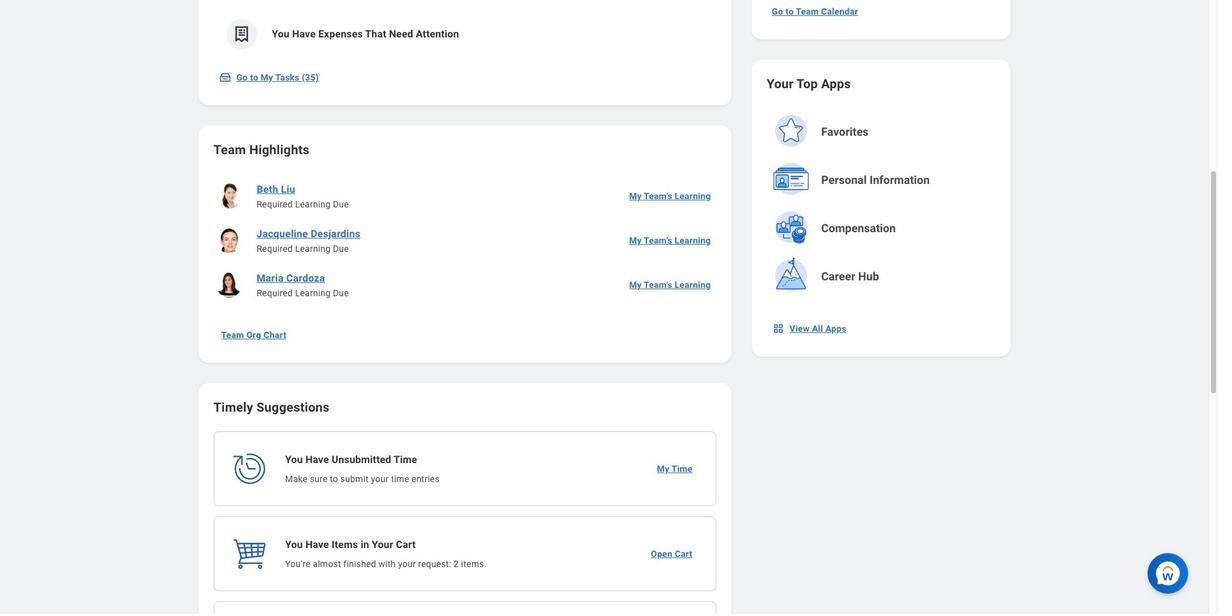 Task type: locate. For each thing, give the bounding box(es) containing it.
list
[[214, 174, 716, 307]]

nbox image
[[772, 322, 785, 335]]



Task type: describe. For each thing, give the bounding box(es) containing it.
inbox image
[[219, 71, 231, 84]]

dashboard expenses image
[[232, 25, 251, 44]]



Task type: vqa. For each thing, say whether or not it's contained in the screenshot.
check small image
no



